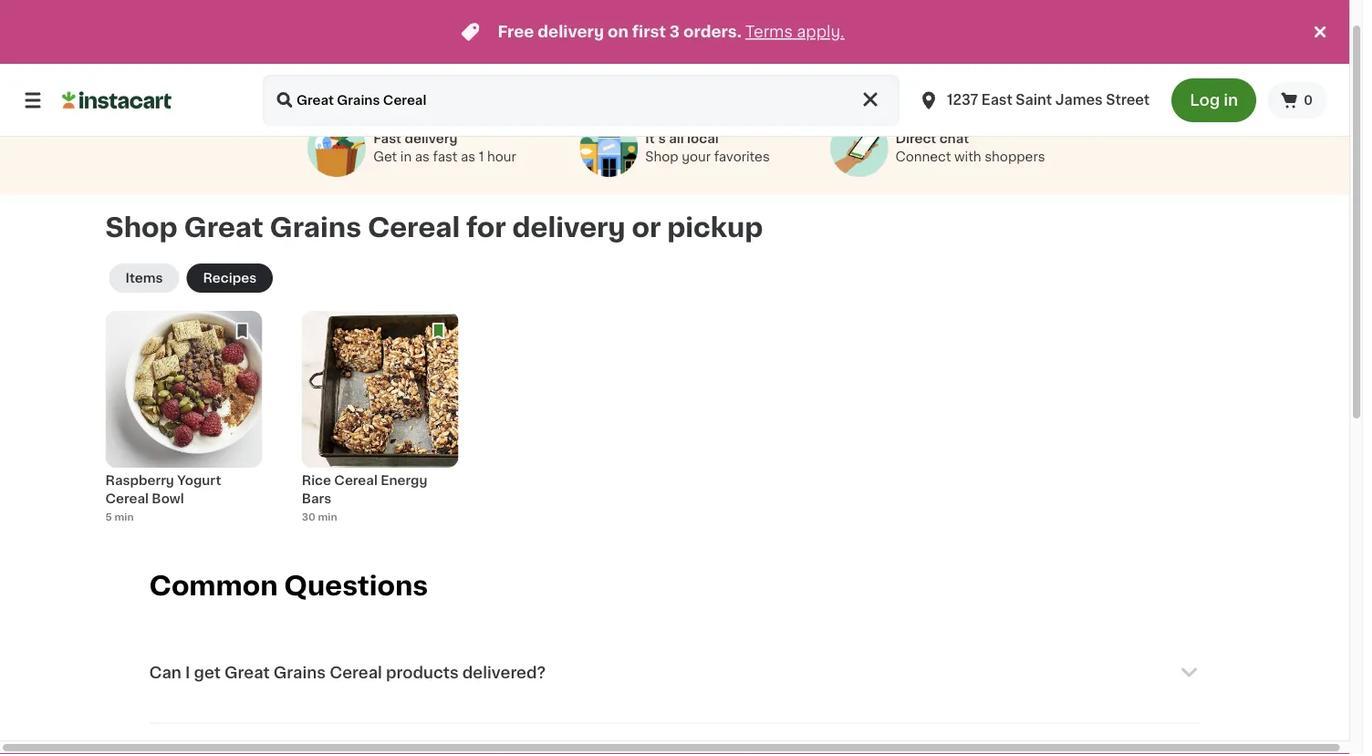 Task type: describe. For each thing, give the bounding box(es) containing it.
or
[[632, 215, 661, 241]]

rice cereal energy bars
[[302, 475, 427, 506]]

2 vertical spatial delivery
[[512, 215, 626, 241]]

cereal left for
[[368, 215, 460, 241]]

common questions
[[149, 574, 428, 600]]

recipes
[[203, 272, 257, 285]]

for
[[466, 215, 506, 241]]

recipe card group containing rice cereal energy bars
[[302, 311, 459, 536]]

free delivery on first 3 orders. terms apply.
[[498, 24, 844, 40]]

grains inside can i get great grains cereal products delivered? dropdown button
[[274, 666, 326, 681]]

apply.
[[797, 24, 844, 40]]

3
[[670, 24, 680, 40]]

1237 east saint james street
[[947, 94, 1150, 107]]

east
[[982, 94, 1013, 107]]

pickup
[[667, 215, 763, 241]]

min for bars
[[318, 513, 337, 523]]

it's all local
[[645, 133, 719, 146]]

cereal inside raspberry yogurt cereal bowl
[[105, 493, 149, 506]]

bowl
[[152, 493, 184, 506]]

items button
[[109, 264, 179, 293]]

1237
[[947, 94, 978, 107]]

log
[[1190, 93, 1220, 108]]

Search field
[[263, 75, 900, 126]]

shop
[[105, 215, 178, 241]]

cereal inside rice cereal energy bars
[[334, 475, 378, 488]]

0
[[1304, 94, 1313, 107]]

30 min
[[302, 513, 337, 523]]

fast delivery
[[373, 133, 458, 146]]

recipe card group containing raspberry yogurt cereal bowl
[[105, 311, 262, 536]]

raspberry
[[105, 475, 174, 488]]

terms apply. link
[[745, 24, 844, 40]]

great inside dropdown button
[[224, 666, 270, 681]]

direct chat
[[895, 133, 969, 146]]

saint
[[1016, 94, 1052, 107]]

log in
[[1190, 93, 1238, 108]]

i
[[185, 666, 190, 681]]

on
[[608, 24, 629, 40]]

first
[[632, 24, 666, 40]]

5
[[105, 513, 112, 523]]

shop great grains cereal for delivery or pickup
[[105, 215, 763, 241]]

fast
[[373, 133, 401, 146]]

delivered?
[[462, 666, 546, 681]]



Task type: vqa. For each thing, say whether or not it's contained in the screenshot.
Great
yes



Task type: locate. For each thing, give the bounding box(es) containing it.
can i get great grains cereal products delivered? button
[[149, 641, 1200, 706]]

energy
[[381, 475, 427, 488]]

all
[[669, 133, 684, 146]]

1 vertical spatial grains
[[274, 666, 326, 681]]

terms
[[745, 24, 793, 40]]

None search field
[[263, 75, 900, 126]]

free
[[498, 24, 534, 40]]

can
[[149, 666, 181, 681]]

cereal left products
[[330, 666, 382, 681]]

0 horizontal spatial recipe card group
[[105, 311, 262, 536]]

chat
[[939, 133, 969, 146]]

in
[[1224, 93, 1238, 108]]

5 min
[[105, 513, 134, 523]]

great right get
[[224, 666, 270, 681]]

local
[[687, 133, 719, 146]]

raspberry yogurt cereal bowl
[[105, 475, 221, 506]]

delivery for free
[[538, 24, 604, 40]]

street
[[1106, 94, 1150, 107]]

0 button
[[1267, 82, 1328, 119]]

2 recipe card group from the left
[[302, 311, 459, 536]]

0 horizontal spatial min
[[114, 513, 134, 523]]

delivery inside limited time offer region
[[538, 24, 604, 40]]

items
[[125, 272, 163, 285]]

delivery for fast
[[405, 133, 458, 146]]

1 vertical spatial delivery
[[405, 133, 458, 146]]

orders.
[[683, 24, 742, 40]]

cereal inside can i get great grains cereal products delivered? dropdown button
[[330, 666, 382, 681]]

log in button
[[1172, 78, 1256, 122]]

30
[[302, 513, 315, 523]]

delivery
[[538, 24, 604, 40], [405, 133, 458, 146], [512, 215, 626, 241]]

2 1237 east saint james street button from the left
[[918, 75, 1150, 126]]

2 min from the left
[[318, 513, 337, 523]]

direct
[[895, 133, 936, 146]]

delivery left on
[[538, 24, 604, 40]]

great up recipes
[[184, 215, 263, 241]]

0 vertical spatial great
[[184, 215, 263, 241]]

bars
[[302, 493, 331, 506]]

0 vertical spatial grains
[[270, 215, 361, 241]]

delivery right fast
[[405, 133, 458, 146]]

1 horizontal spatial min
[[318, 513, 337, 523]]

cereal
[[368, 215, 460, 241], [334, 475, 378, 488], [105, 493, 149, 506], [330, 666, 382, 681]]

min
[[114, 513, 134, 523], [318, 513, 337, 523]]

common
[[149, 574, 278, 600]]

1237 east saint james street button
[[907, 75, 1161, 126], [918, 75, 1150, 126]]

1 recipe card group from the left
[[105, 311, 262, 536]]

min for bowl
[[114, 513, 134, 523]]

instacart logo image
[[62, 89, 172, 111]]

get
[[194, 666, 221, 681]]

it's
[[645, 133, 666, 146]]

grains
[[270, 215, 361, 241], [274, 666, 326, 681]]

james
[[1055, 94, 1103, 107]]

min right 5
[[114, 513, 134, 523]]

1 min from the left
[[114, 513, 134, 523]]

1 vertical spatial great
[[224, 666, 270, 681]]

limited time offer region
[[0, 0, 1309, 64]]

rice
[[302, 475, 331, 488]]

cereal up 5 min
[[105, 493, 149, 506]]

products
[[386, 666, 459, 681]]

1 1237 east saint james street button from the left
[[907, 75, 1161, 126]]

questions
[[284, 574, 428, 600]]

recipes button
[[187, 264, 273, 293]]

1 horizontal spatial recipe card group
[[302, 311, 459, 536]]

can i get great grains cereal products delivered?
[[149, 666, 546, 681]]

great
[[184, 215, 263, 241], [224, 666, 270, 681]]

min right the 30
[[318, 513, 337, 523]]

cereal right "rice"
[[334, 475, 378, 488]]

recipe card group
[[105, 311, 262, 536], [302, 311, 459, 536]]

delivery left or
[[512, 215, 626, 241]]

0 vertical spatial delivery
[[538, 24, 604, 40]]

yogurt
[[177, 475, 221, 488]]



